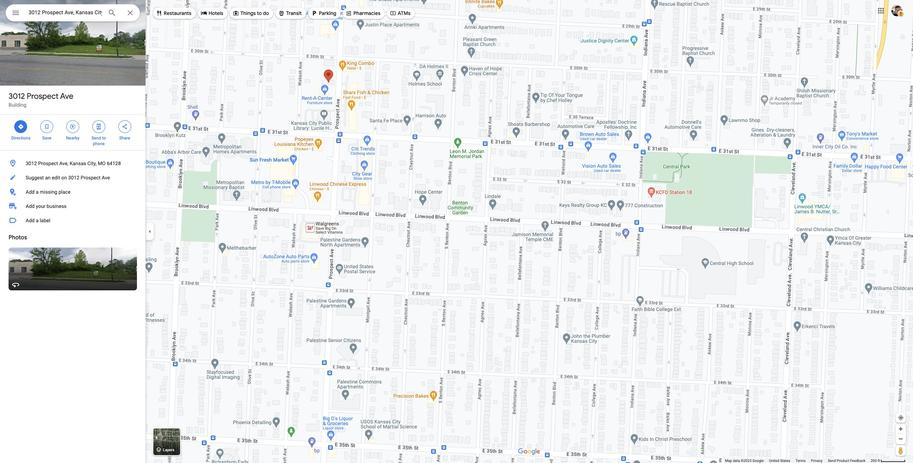 Task type: describe. For each thing, give the bounding box(es) containing it.
3012 for ave
[[9, 91, 25, 101]]


[[44, 123, 50, 131]]

ave,
[[59, 161, 68, 166]]

 pharmacies
[[346, 9, 381, 17]]


[[121, 123, 128, 131]]

zoom out image
[[898, 436, 904, 442]]

collapse side panel image
[[146, 228, 154, 235]]

privacy button
[[811, 458, 823, 463]]

show street view coverage image
[[896, 445, 906, 456]]

united
[[769, 459, 779, 463]]

add for add a missing place
[[26, 189, 35, 195]]

2 horizontal spatial 3012
[[68, 175, 79, 181]]

product
[[837, 459, 849, 463]]

 search field
[[6, 4, 140, 23]]

feedback
[[850, 459, 866, 463]]

footer inside google maps element
[[725, 458, 871, 463]]

terms button
[[796, 458, 806, 463]]

ave inside button
[[102, 175, 110, 181]]

states
[[780, 459, 790, 463]]

photos
[[9, 234, 27, 241]]

suggest
[[26, 175, 44, 181]]

do
[[263, 10, 269, 16]]

 hotels
[[201, 9, 223, 17]]

send product feedback
[[828, 459, 866, 463]]

privacy
[[811, 459, 823, 463]]


[[156, 9, 162, 17]]

 things to do
[[233, 9, 269, 17]]

label
[[40, 218, 50, 223]]

show your location image
[[898, 415, 904, 421]]

map
[[725, 459, 732, 463]]

3012 prospect ave building
[[9, 91, 73, 108]]

place
[[59, 189, 71, 195]]


[[70, 123, 76, 131]]

nearby
[[66, 136, 80, 141]]

3012 prospect ave, kansas city, mo 64128 button
[[0, 156, 146, 171]]

send for send to phone
[[92, 136, 101, 141]]

actions for 3012 prospect ave region
[[0, 115, 146, 150]]

add for add a label
[[26, 218, 35, 223]]

building
[[9, 102, 26, 108]]


[[346, 9, 352, 17]]

mo
[[98, 161, 106, 166]]

a for missing
[[36, 189, 39, 195]]

google maps element
[[0, 0, 913, 463]]

edit
[[52, 175, 60, 181]]

suggest an edit on 3012 prospect ave button
[[0, 171, 146, 185]]

business
[[47, 203, 67, 209]]


[[201, 9, 207, 17]]

united states button
[[769, 458, 790, 463]]

suggest an edit on 3012 prospect ave
[[26, 175, 110, 181]]


[[96, 123, 102, 131]]

2 vertical spatial prospect
[[81, 175, 101, 181]]

an
[[45, 175, 51, 181]]

send product feedback button
[[828, 458, 866, 463]]

prospect for ave
[[27, 91, 59, 101]]



Task type: locate. For each thing, give the bounding box(es) containing it.
 restaurants
[[156, 9, 191, 17]]

ave
[[60, 91, 73, 101], [102, 175, 110, 181]]

0 vertical spatial add
[[26, 189, 35, 195]]

ave inside 3012 prospect ave building
[[60, 91, 73, 101]]

share
[[119, 136, 130, 141]]

pharmacies
[[353, 10, 381, 16]]

add a missing place button
[[0, 185, 146, 199]]

add for add your business
[[26, 203, 35, 209]]

a for label
[[36, 218, 39, 223]]

200 ft button
[[871, 459, 906, 463]]

3012 for ave,
[[26, 161, 37, 166]]

hotels
[[209, 10, 223, 16]]

0 vertical spatial a
[[36, 189, 39, 195]]

 transit
[[278, 9, 302, 17]]

send
[[92, 136, 101, 141], [828, 459, 836, 463]]

parking
[[319, 10, 336, 16]]

3012 prospect ave, kansas city, mo 64128
[[26, 161, 121, 166]]

200
[[871, 459, 877, 463]]


[[311, 9, 318, 17]]

google
[[753, 459, 764, 463]]

send inside button
[[828, 459, 836, 463]]

data
[[733, 459, 740, 463]]

prospect up the an
[[38, 161, 58, 166]]

transit
[[286, 10, 302, 16]]

send inside send to phone
[[92, 136, 101, 141]]

3012 up suggest
[[26, 161, 37, 166]]

1 vertical spatial add
[[26, 203, 35, 209]]

send up phone
[[92, 136, 101, 141]]

to inside  things to do
[[257, 10, 262, 16]]

3 add from the top
[[26, 218, 35, 223]]

send left product
[[828, 459, 836, 463]]

prospect down "city,"
[[81, 175, 101, 181]]

2 vertical spatial add
[[26, 218, 35, 223]]

0 vertical spatial prospect
[[27, 91, 59, 101]]

1 vertical spatial prospect
[[38, 161, 58, 166]]

2 vertical spatial 3012
[[68, 175, 79, 181]]

1 horizontal spatial send
[[828, 459, 836, 463]]

3012
[[9, 91, 25, 101], [26, 161, 37, 166], [68, 175, 79, 181]]

add
[[26, 189, 35, 195], [26, 203, 35, 209], [26, 218, 35, 223]]

64128
[[107, 161, 121, 166]]

3012 Prospect Ave, Kansas City, MO 64128 field
[[6, 4, 140, 21]]

add left label
[[26, 218, 35, 223]]

0 vertical spatial 3012
[[9, 91, 25, 101]]

on
[[61, 175, 67, 181]]

directions
[[11, 136, 30, 141]]

©2023
[[741, 459, 752, 463]]

ave up 
[[60, 91, 73, 101]]

 atms
[[390, 9, 411, 17]]

to up phone
[[102, 136, 106, 141]]

save
[[42, 136, 51, 141]]

united states
[[769, 459, 790, 463]]

add a label button
[[0, 213, 146, 228]]

things
[[240, 10, 256, 16]]

1 a from the top
[[36, 189, 39, 195]]

footer
[[725, 458, 871, 463]]

map data ©2023 google
[[725, 459, 764, 463]]

 button
[[6, 4, 26, 23]]

3012 right on
[[68, 175, 79, 181]]

your
[[36, 203, 45, 209]]


[[278, 9, 285, 17]]

0 vertical spatial send
[[92, 136, 101, 141]]

add a label
[[26, 218, 50, 223]]

ave down mo
[[102, 175, 110, 181]]

add your business link
[[0, 199, 146, 213]]

0 horizontal spatial 3012
[[9, 91, 25, 101]]

kansas
[[70, 161, 86, 166]]

2 add from the top
[[26, 203, 35, 209]]

to left do
[[257, 10, 262, 16]]

0 horizontal spatial ave
[[60, 91, 73, 101]]

atms
[[398, 10, 411, 16]]

prospect for ave,
[[38, 161, 58, 166]]

missing
[[40, 189, 57, 195]]


[[390, 9, 396, 17]]


[[18, 123, 24, 131]]

1 horizontal spatial to
[[257, 10, 262, 16]]

0 horizontal spatial to
[[102, 136, 106, 141]]


[[11, 8, 20, 18]]

1 vertical spatial send
[[828, 459, 836, 463]]

to
[[257, 10, 262, 16], [102, 136, 106, 141]]

footer containing map data ©2023 google
[[725, 458, 871, 463]]

none field inside the 3012 prospect ave, kansas city, mo 64128 field
[[29, 8, 102, 17]]

to inside send to phone
[[102, 136, 106, 141]]

add a missing place
[[26, 189, 71, 195]]

None field
[[29, 8, 102, 17]]

prospect
[[27, 91, 59, 101], [38, 161, 58, 166], [81, 175, 101, 181]]

2 a from the top
[[36, 218, 39, 223]]

terms
[[796, 459, 806, 463]]

add down suggest
[[26, 189, 35, 195]]

200 ft
[[871, 459, 880, 463]]

restaurants
[[164, 10, 191, 16]]

0 vertical spatial ave
[[60, 91, 73, 101]]

a left missing
[[36, 189, 39, 195]]

ft
[[878, 459, 880, 463]]

1 vertical spatial 3012
[[26, 161, 37, 166]]

1 vertical spatial ave
[[102, 175, 110, 181]]

zoom in image
[[898, 426, 904, 432]]

a left label
[[36, 218, 39, 223]]

1 add from the top
[[26, 189, 35, 195]]

add left your
[[26, 203, 35, 209]]

1 horizontal spatial ave
[[102, 175, 110, 181]]

3012 prospect ave main content
[[0, 0, 146, 463]]

0 vertical spatial to
[[257, 10, 262, 16]]

layers
[[163, 448, 174, 452]]

add your business
[[26, 203, 67, 209]]

prospect up 
[[27, 91, 59, 101]]

city,
[[87, 161, 97, 166]]

3012 inside 3012 prospect ave building
[[9, 91, 25, 101]]

send to phone
[[92, 136, 106, 146]]

1 vertical spatial a
[[36, 218, 39, 223]]

phone
[[93, 141, 105, 146]]


[[233, 9, 239, 17]]

 parking
[[311, 9, 336, 17]]

prospect inside 3012 prospect ave building
[[27, 91, 59, 101]]

send for send product feedback
[[828, 459, 836, 463]]

0 horizontal spatial send
[[92, 136, 101, 141]]

a
[[36, 189, 39, 195], [36, 218, 39, 223]]

1 vertical spatial to
[[102, 136, 106, 141]]

1 horizontal spatial 3012
[[26, 161, 37, 166]]

3012 up building
[[9, 91, 25, 101]]



Task type: vqa. For each thing, say whether or not it's contained in the screenshot.


